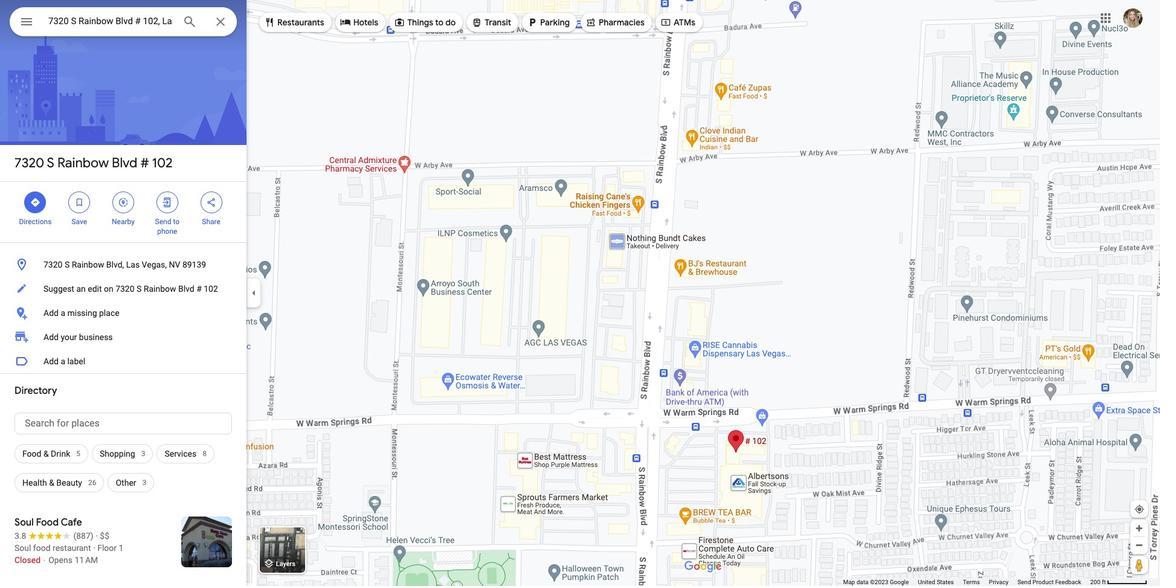 Task type: describe. For each thing, give the bounding box(es) containing it.
collapse side panel image
[[247, 287, 261, 300]]


[[340, 16, 351, 29]]

parking
[[541, 17, 570, 28]]

cafe
[[61, 517, 82, 529]]

map
[[844, 579, 856, 586]]

shopping
[[100, 449, 135, 459]]

11 am
[[75, 556, 98, 565]]

7320 s rainbow blvd # 102 main content
[[0, 0, 247, 587]]

 pharmacies
[[586, 16, 645, 29]]

place
[[99, 308, 120, 318]]

united states
[[919, 579, 955, 586]]

102 inside button
[[204, 284, 218, 294]]

terms
[[964, 579, 981, 586]]

add your business link
[[0, 325, 247, 349]]

add for add your business
[[44, 333, 59, 342]]

terms button
[[964, 579, 981, 587]]

7320 s rainbow blvd, las vegas, nv 89139 button
[[0, 253, 247, 277]]

 search field
[[10, 7, 237, 39]]

1 vertical spatial food
[[36, 517, 59, 529]]

health
[[22, 478, 47, 488]]

0 vertical spatial food
[[22, 449, 41, 459]]

 button
[[10, 7, 44, 39]]

price: moderate image
[[100, 531, 109, 541]]


[[472, 16, 483, 29]]

privacy
[[990, 579, 1009, 586]]

product
[[1033, 579, 1054, 586]]

7320 S Rainbow Blvd # 102, Las Vegas, NV 89139 field
[[10, 7, 237, 36]]

feedback
[[1056, 579, 1082, 586]]

to inside  things to do
[[436, 17, 444, 28]]

closed
[[15, 556, 41, 565]]


[[264, 16, 275, 29]]

share
[[202, 218, 221, 226]]

beauty
[[56, 478, 82, 488]]

soul for soul food restaurant · floor 1 closed ⋅ opens 11 am
[[15, 544, 31, 553]]

blvd inside button
[[178, 284, 195, 294]]

other 3
[[116, 478, 147, 488]]

rainbow for blvd
[[57, 155, 109, 172]]

3 for shopping
[[141, 450, 145, 458]]

google account: michelle dermenjian  
(michelle.dermenjian@adept.ai) image
[[1124, 8, 1143, 28]]

edit
[[88, 284, 102, 294]]

89139
[[183, 260, 206, 270]]

add a missing place
[[44, 308, 120, 318]]

suggest an edit on 7320 s rainbow blvd # 102 button
[[0, 277, 247, 301]]

do
[[446, 17, 456, 28]]

restaurant
[[53, 544, 91, 553]]

200 ft button
[[1091, 579, 1148, 586]]

©2023
[[871, 579, 889, 586]]

a for label
[[61, 357, 65, 366]]

your
[[61, 333, 77, 342]]

shopping 3
[[100, 449, 145, 459]]

2 vertical spatial rainbow
[[144, 284, 176, 294]]

add for add a missing place
[[44, 308, 59, 318]]

$$
[[100, 531, 109, 541]]

& for beauty
[[49, 478, 54, 488]]


[[19, 13, 34, 30]]

 restaurants
[[264, 16, 325, 29]]


[[206, 196, 217, 209]]

health & beauty 26
[[22, 478, 96, 488]]

states
[[937, 579, 955, 586]]

food
[[33, 544, 51, 553]]

· inside soul food restaurant · floor 1 closed ⋅ opens 11 am
[[93, 544, 95, 553]]

nearby
[[112, 218, 135, 226]]


[[586, 16, 597, 29]]

26
[[88, 479, 96, 487]]

3 for other
[[142, 479, 147, 487]]

7320 inside suggest an edit on 7320 s rainbow blvd # 102 button
[[116, 284, 135, 294]]

services
[[165, 449, 197, 459]]

on
[[104, 284, 113, 294]]

& for drink
[[43, 449, 49, 459]]

drink
[[51, 449, 70, 459]]

united states button
[[919, 579, 955, 587]]

ft
[[1103, 579, 1107, 586]]

atms
[[674, 17, 696, 28]]

add a label button
[[0, 349, 247, 374]]

nv
[[169, 260, 180, 270]]


[[162, 196, 173, 209]]

opens
[[48, 556, 73, 565]]

a for missing
[[61, 308, 65, 318]]



Task type: locate. For each thing, give the bounding box(es) containing it.
add your business
[[44, 333, 113, 342]]

directions
[[19, 218, 52, 226]]

send inside button
[[1018, 579, 1032, 586]]

 atms
[[661, 16, 696, 29]]

1 vertical spatial #
[[197, 284, 202, 294]]

2 vertical spatial 7320
[[116, 284, 135, 294]]

an
[[76, 284, 86, 294]]

0 vertical spatial send
[[155, 218, 171, 226]]

hotels
[[354, 17, 379, 28]]

102 up  on the left
[[152, 155, 173, 172]]

rainbow down vegas,
[[144, 284, 176, 294]]

add down suggest
[[44, 308, 59, 318]]

blvd,
[[106, 260, 124, 270]]

send up phone
[[155, 218, 171, 226]]

zoom in image
[[1136, 524, 1145, 533]]

send product feedback button
[[1018, 579, 1082, 587]]

7320 right on
[[116, 284, 135, 294]]

1 vertical spatial send
[[1018, 579, 1032, 586]]

1 vertical spatial add
[[44, 333, 59, 342]]


[[74, 196, 85, 209]]

add left your on the bottom left of page
[[44, 333, 59, 342]]

1 horizontal spatial 102
[[204, 284, 218, 294]]

0 horizontal spatial 102
[[152, 155, 173, 172]]

none field inside 7320 s rainbow blvd # 102, las vegas, nv 89139 field
[[48, 14, 173, 28]]


[[527, 16, 538, 29]]

soul up '3.8'
[[15, 517, 34, 529]]

s
[[47, 155, 54, 172], [65, 260, 70, 270], [137, 284, 142, 294]]

1 vertical spatial s
[[65, 260, 70, 270]]

floor
[[97, 544, 117, 553]]

1 vertical spatial a
[[61, 357, 65, 366]]

0 vertical spatial &
[[43, 449, 49, 459]]

2 horizontal spatial s
[[137, 284, 142, 294]]

food
[[22, 449, 41, 459], [36, 517, 59, 529]]

200 ft
[[1091, 579, 1107, 586]]

5
[[76, 450, 80, 458]]

1 vertical spatial rainbow
[[72, 260, 104, 270]]

· left $$
[[96, 531, 98, 541]]

1 vertical spatial 102
[[204, 284, 218, 294]]

1 soul from the top
[[15, 517, 34, 529]]

1 vertical spatial 3
[[142, 479, 147, 487]]

to up phone
[[173, 218, 180, 226]]

rainbow up edit
[[72, 260, 104, 270]]

restaurants
[[278, 17, 325, 28]]

soul inside soul food restaurant · floor 1 closed ⋅ opens 11 am
[[15, 544, 31, 553]]

soul for soul food cafe
[[15, 517, 34, 529]]

phone
[[157, 227, 177, 236]]

0 vertical spatial soul
[[15, 517, 34, 529]]

7320 up 
[[15, 155, 44, 172]]

suggest
[[44, 284, 74, 294]]

1 horizontal spatial to
[[436, 17, 444, 28]]

0 horizontal spatial &
[[43, 449, 49, 459]]

1
[[119, 544, 124, 553]]

0 horizontal spatial ·
[[93, 544, 95, 553]]

suggest an edit on 7320 s rainbow blvd # 102
[[44, 284, 218, 294]]

1 horizontal spatial ·
[[96, 531, 98, 541]]

#
[[141, 155, 149, 172], [197, 284, 202, 294]]

1 vertical spatial blvd
[[178, 284, 195, 294]]

0 vertical spatial 7320
[[15, 155, 44, 172]]

to inside send to phone
[[173, 218, 180, 226]]

0 horizontal spatial send
[[155, 218, 171, 226]]

102
[[152, 155, 173, 172], [204, 284, 218, 294]]

pharmacies
[[599, 17, 645, 28]]

add
[[44, 308, 59, 318], [44, 333, 59, 342], [44, 357, 59, 366]]

3.8
[[15, 531, 26, 541]]

0 vertical spatial a
[[61, 308, 65, 318]]

& right health
[[49, 478, 54, 488]]

1 a from the top
[[61, 308, 65, 318]]

send product feedback
[[1018, 579, 1082, 586]]

privacy button
[[990, 579, 1009, 587]]

7320 up suggest
[[44, 260, 63, 270]]

3 right the other
[[142, 479, 147, 487]]

7320 for 7320 s rainbow blvd # 102
[[15, 155, 44, 172]]

&
[[43, 449, 49, 459], [49, 478, 54, 488]]


[[118, 196, 129, 209]]

vegas,
[[142, 260, 167, 270]]

send inside send to phone
[[155, 218, 171, 226]]

services 8
[[165, 449, 207, 459]]

3 right the shopping
[[141, 450, 145, 458]]


[[30, 196, 41, 209]]


[[394, 16, 405, 29]]

2 vertical spatial s
[[137, 284, 142, 294]]

1 vertical spatial ·
[[93, 544, 95, 553]]

business
[[79, 333, 113, 342]]

0 horizontal spatial to
[[173, 218, 180, 226]]

1 vertical spatial 7320
[[44, 260, 63, 270]]

send left product
[[1018, 579, 1032, 586]]

7320 s rainbow blvd # 102
[[15, 155, 173, 172]]

& left drink
[[43, 449, 49, 459]]

directory
[[15, 385, 57, 397]]

3.8 stars 887 reviews image
[[15, 530, 94, 542]]

send
[[155, 218, 171, 226], [1018, 579, 1032, 586]]

food up 3.8 stars 887 reviews image
[[36, 517, 59, 529]]

1 vertical spatial &
[[49, 478, 54, 488]]

transit
[[485, 17, 512, 28]]

2 add from the top
[[44, 333, 59, 342]]

2 vertical spatial add
[[44, 357, 59, 366]]

add a label
[[44, 357, 85, 366]]

8
[[203, 450, 207, 458]]

soul down '3.8'
[[15, 544, 31, 553]]

blvd down 89139
[[178, 284, 195, 294]]

food & drink 5
[[22, 449, 80, 459]]

none text field inside 7320 s rainbow blvd # 102 main content
[[15, 413, 232, 435]]

rainbow for blvd,
[[72, 260, 104, 270]]

label
[[67, 357, 85, 366]]

missing
[[67, 308, 97, 318]]

3
[[141, 450, 145, 458], [142, 479, 147, 487]]

map data ©2023 google
[[844, 579, 910, 586]]

None field
[[48, 14, 173, 28]]

0 horizontal spatial blvd
[[112, 155, 137, 172]]

0 vertical spatial ·
[[96, 531, 98, 541]]

0 vertical spatial to
[[436, 17, 444, 28]]

data
[[857, 579, 869, 586]]


[[661, 16, 672, 29]]

1 horizontal spatial blvd
[[178, 284, 195, 294]]

1 horizontal spatial send
[[1018, 579, 1032, 586]]

soul food restaurant · floor 1 closed ⋅ opens 11 am
[[15, 544, 124, 565]]

google
[[890, 579, 910, 586]]

2 a from the top
[[61, 357, 65, 366]]

las
[[126, 260, 140, 270]]

google maps element
[[0, 0, 1161, 587]]

s for 7320 s rainbow blvd # 102
[[47, 155, 54, 172]]

0 vertical spatial 102
[[152, 155, 173, 172]]

0 vertical spatial rainbow
[[57, 155, 109, 172]]

add a missing place button
[[0, 301, 247, 325]]

to left do
[[436, 17, 444, 28]]

1 vertical spatial soul
[[15, 544, 31, 553]]

200
[[1091, 579, 1101, 586]]

 things to do
[[394, 16, 456, 29]]

united
[[919, 579, 936, 586]]

 hotels
[[340, 16, 379, 29]]

save
[[72, 218, 87, 226]]

send to phone
[[155, 218, 180, 236]]

3 inside shopping 3
[[141, 450, 145, 458]]

blvd
[[112, 155, 137, 172], [178, 284, 195, 294]]

# inside suggest an edit on 7320 s rainbow blvd # 102 button
[[197, 284, 202, 294]]

7320 inside 7320 s rainbow blvd, las vegas, nv 89139 button
[[44, 260, 63, 270]]

·
[[96, 531, 98, 541], [93, 544, 95, 553]]

footer
[[844, 579, 1091, 587]]

send for send to phone
[[155, 218, 171, 226]]

0 horizontal spatial s
[[47, 155, 54, 172]]

7320 s rainbow blvd, las vegas, nv 89139
[[44, 260, 206, 270]]

# down 89139
[[197, 284, 202, 294]]

· left floor
[[93, 544, 95, 553]]

102 down 89139
[[204, 284, 218, 294]]

 parking
[[527, 16, 570, 29]]

send for send product feedback
[[1018, 579, 1032, 586]]

1 horizontal spatial s
[[65, 260, 70, 270]]

show your location image
[[1135, 504, 1146, 515]]

blvd up 
[[112, 155, 137, 172]]

a left label
[[61, 357, 65, 366]]

actions for 7320 s rainbow blvd # 102 region
[[0, 182, 247, 242]]

rainbow up 
[[57, 155, 109, 172]]

zoom out image
[[1136, 541, 1145, 550]]

1 vertical spatial to
[[173, 218, 180, 226]]

0 vertical spatial #
[[141, 155, 149, 172]]

add left label
[[44, 357, 59, 366]]

1 horizontal spatial #
[[197, 284, 202, 294]]

3 add from the top
[[44, 357, 59, 366]]

layers
[[276, 561, 296, 569]]

0 vertical spatial blvd
[[112, 155, 137, 172]]

add for add a label
[[44, 357, 59, 366]]

0 vertical spatial add
[[44, 308, 59, 318]]

show street view coverage image
[[1131, 556, 1149, 574]]

footer containing map data ©2023 google
[[844, 579, 1091, 587]]

1 add from the top
[[44, 308, 59, 318]]

3 inside other 3
[[142, 479, 147, 487]]

# up actions for 7320 s rainbow blvd # 102 region
[[141, 155, 149, 172]]

a left missing
[[61, 308, 65, 318]]

s for 7320 s rainbow blvd, las vegas, nv 89139
[[65, 260, 70, 270]]

other
[[116, 478, 136, 488]]

0 vertical spatial 3
[[141, 450, 145, 458]]

0 vertical spatial s
[[47, 155, 54, 172]]

1 horizontal spatial &
[[49, 478, 54, 488]]

footer inside "google maps" element
[[844, 579, 1091, 587]]

food left drink
[[22, 449, 41, 459]]

7320 for 7320 s rainbow blvd, las vegas, nv 89139
[[44, 260, 63, 270]]

(887)
[[73, 531, 94, 541]]

· $$
[[96, 531, 109, 541]]

0 horizontal spatial #
[[141, 155, 149, 172]]

None text field
[[15, 413, 232, 435]]

soul food cafe
[[15, 517, 82, 529]]

2 soul from the top
[[15, 544, 31, 553]]



Task type: vqa. For each thing, say whether or not it's contained in the screenshot.


